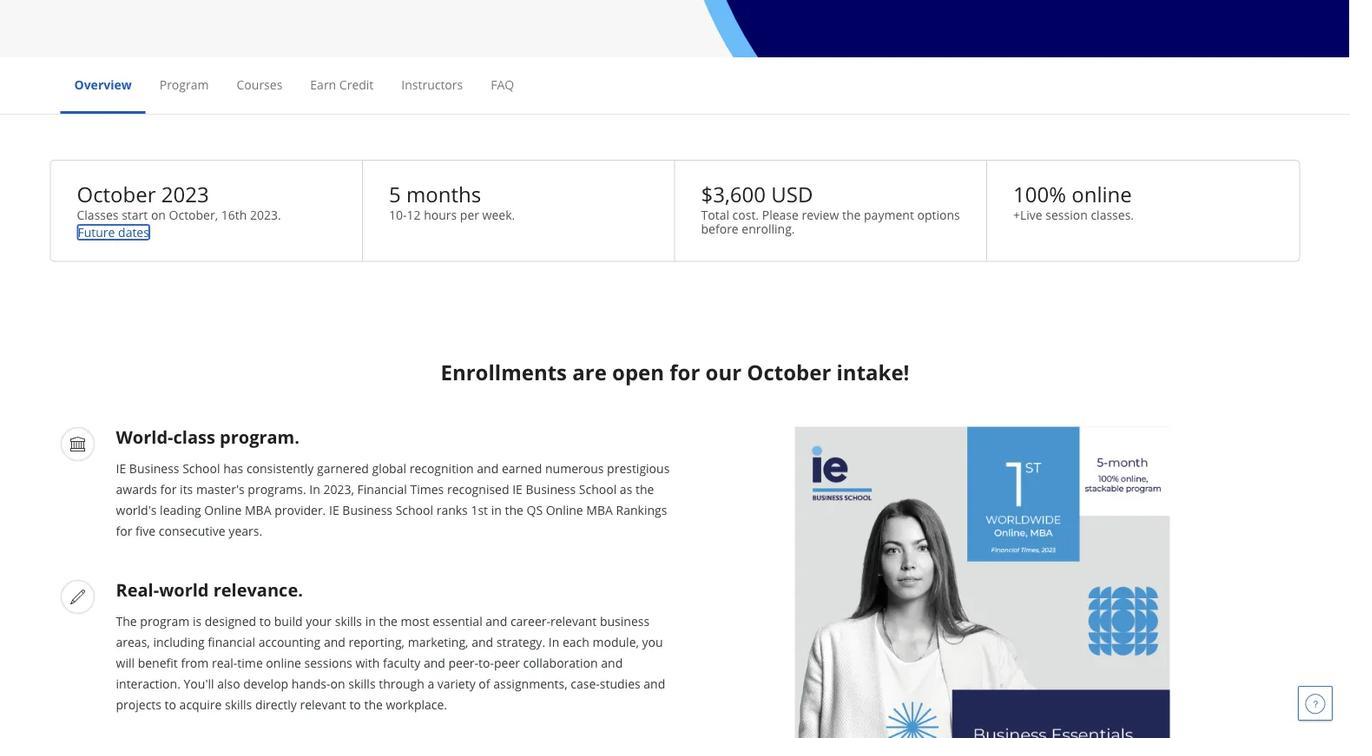 Task type: locate. For each thing, give the bounding box(es) containing it.
through
[[379, 676, 425, 692]]

0 horizontal spatial online
[[266, 655, 301, 671]]

on down sessions
[[331, 676, 345, 692]]

strategy.
[[497, 634, 546, 651]]

in up reporting,
[[365, 613, 376, 630]]

and
[[477, 460, 499, 477], [486, 613, 508, 630], [324, 634, 346, 651], [472, 634, 494, 651], [424, 655, 446, 671], [601, 655, 623, 671], [644, 676, 666, 692]]

world
[[159, 578, 209, 602]]

2 horizontal spatial school
[[579, 481, 617, 498]]

workplace.
[[386, 697, 447, 713]]

on inside the program is designed to build your skills in the most essential and career-relevant business areas, including financial accounting and reporting, marketing, and strategy. in each module, you will benefit from real-time online sessions with faculty and peer-to-peer collaboration and interaction. you'll also develop hands-on skills through a variety of assignments, case-studies and projects to acquire skills directly relevant to the workplace.
[[331, 676, 345, 692]]

school left as
[[579, 481, 617, 498]]

october right our
[[747, 358, 832, 386]]

for left five
[[116, 523, 132, 539]]

online
[[204, 502, 242, 518], [546, 502, 584, 518]]

100%
[[1014, 180, 1067, 209]]

accounting
[[259, 634, 321, 651]]

1 horizontal spatial for
[[160, 481, 177, 498]]

1 vertical spatial on
[[331, 676, 345, 692]]

on right start at the top
[[151, 206, 166, 223]]

0 vertical spatial in
[[491, 502, 502, 518]]

of
[[479, 676, 490, 692]]

relevance.
[[213, 578, 303, 602]]

start
[[122, 206, 148, 223]]

2023
[[161, 180, 209, 209]]

the up reporting,
[[379, 613, 398, 630]]

the right "review"
[[843, 206, 861, 223]]

build
[[274, 613, 303, 630]]

assignments,
[[494, 676, 568, 692]]

0 vertical spatial in
[[310, 481, 320, 498]]

before
[[702, 220, 739, 237]]

in left 2023, on the left of the page
[[310, 481, 320, 498]]

ie business essentials image
[[795, 427, 1171, 738]]

0 horizontal spatial to
[[165, 697, 176, 713]]

five
[[136, 523, 156, 539]]

1 horizontal spatial on
[[331, 676, 345, 692]]

variety
[[438, 676, 476, 692]]

0 horizontal spatial online
[[204, 502, 242, 518]]

relevant up each
[[551, 613, 597, 630]]

skills down also
[[225, 697, 252, 713]]

ranks
[[437, 502, 468, 518]]

0 horizontal spatial business
[[129, 460, 179, 477]]

payment
[[864, 206, 915, 223]]

business down "financial"
[[343, 502, 393, 518]]

the right as
[[636, 481, 654, 498]]

1 horizontal spatial in
[[549, 634, 560, 651]]

instructors link
[[402, 76, 463, 93]]

real-
[[116, 578, 159, 602]]

for
[[670, 358, 701, 386], [160, 481, 177, 498], [116, 523, 132, 539]]

for left its
[[160, 481, 177, 498]]

its
[[180, 481, 193, 498]]

0 horizontal spatial for
[[116, 523, 132, 539]]

in
[[310, 481, 320, 498], [549, 634, 560, 651]]

awards
[[116, 481, 157, 498]]

1 horizontal spatial relevant
[[551, 613, 597, 630]]

1 horizontal spatial online
[[546, 502, 584, 518]]

business
[[129, 460, 179, 477], [526, 481, 576, 498], [343, 502, 393, 518]]

2 horizontal spatial to
[[350, 697, 361, 713]]

0 horizontal spatial on
[[151, 206, 166, 223]]

2 vertical spatial business
[[343, 502, 393, 518]]

and inside "ie business school has consistently garnered global recognition and earned numerous prestigious awards for its master's programs. in 2023, financial times recognised ie business school as the world's leading online mba provider. ie business school ranks 1st in the qs online mba rankings for five consecutive years."
[[477, 460, 499, 477]]

relevant down hands-
[[300, 697, 346, 713]]

1 vertical spatial in
[[365, 613, 376, 630]]

2 horizontal spatial for
[[670, 358, 701, 386]]

1 vertical spatial business
[[526, 481, 576, 498]]

5 months 10-12 hours per week.
[[389, 180, 515, 223]]

1 vertical spatial skills
[[349, 676, 376, 692]]

business up 'qs'
[[526, 481, 576, 498]]

in inside "ie business school has consistently garnered global recognition and earned numerous prestigious awards for its master's programs. in 2023, financial times recognised ie business school as the world's leading online mba provider. ie business school ranks 1st in the qs online mba rankings for five consecutive years."
[[491, 502, 502, 518]]

october 2023 classes start on october, 16th 2023. future dates
[[77, 180, 281, 240]]

the
[[116, 613, 137, 630]]

online down the master's
[[204, 502, 242, 518]]

ie down 2023, on the left of the page
[[329, 502, 339, 518]]

1 horizontal spatial in
[[491, 502, 502, 518]]

school down the times
[[396, 502, 434, 518]]

and up strategy. on the bottom left
[[486, 613, 508, 630]]

mba left rankings
[[587, 502, 613, 518]]

skills right your
[[335, 613, 362, 630]]

to left acquire
[[165, 697, 176, 713]]

for left our
[[670, 358, 701, 386]]

0 horizontal spatial ie
[[116, 460, 126, 477]]

1 horizontal spatial online
[[1072, 180, 1133, 209]]

1 horizontal spatial mba
[[587, 502, 613, 518]]

has
[[223, 460, 243, 477]]

1 vertical spatial online
[[266, 655, 301, 671]]

enrolling.
[[742, 220, 795, 237]]

0 vertical spatial business
[[129, 460, 179, 477]]

case-
[[571, 676, 600, 692]]

certificate menu element
[[60, 57, 1291, 114]]

program.
[[220, 425, 300, 449]]

you'll
[[184, 676, 214, 692]]

12
[[407, 206, 421, 223]]

october up future dates dropdown button
[[77, 180, 156, 209]]

0 horizontal spatial school
[[183, 460, 220, 477]]

reporting,
[[349, 634, 405, 651]]

1 vertical spatial in
[[549, 634, 560, 651]]

in right 1st
[[491, 502, 502, 518]]

2 horizontal spatial ie
[[513, 481, 523, 498]]

0 horizontal spatial in
[[310, 481, 320, 498]]

hours
[[424, 206, 457, 223]]

2023,
[[324, 481, 354, 498]]

online down "accounting"
[[266, 655, 301, 671]]

mba
[[245, 502, 272, 518], [587, 502, 613, 518]]

2 mba from the left
[[587, 502, 613, 518]]

master's
[[196, 481, 245, 498]]

ie up awards
[[116, 460, 126, 477]]

develop
[[244, 676, 289, 692]]

0 horizontal spatial october
[[77, 180, 156, 209]]

peer
[[494, 655, 520, 671]]

and right studies in the left of the page
[[644, 676, 666, 692]]

consistently
[[247, 460, 314, 477]]

from
[[181, 655, 209, 671]]

overview
[[74, 76, 132, 93]]

0 horizontal spatial in
[[365, 613, 376, 630]]

week.
[[483, 206, 515, 223]]

in up collaboration
[[549, 634, 560, 651]]

1 vertical spatial october
[[747, 358, 832, 386]]

open
[[613, 358, 665, 386]]

classes.
[[1092, 206, 1135, 223]]

0 horizontal spatial mba
[[245, 502, 272, 518]]

0 vertical spatial on
[[151, 206, 166, 223]]

school
[[183, 460, 220, 477], [579, 481, 617, 498], [396, 502, 434, 518]]

online right 'qs'
[[546, 502, 584, 518]]

provider.
[[275, 502, 326, 518]]

0 vertical spatial online
[[1072, 180, 1133, 209]]

program link
[[160, 76, 209, 93]]

1 horizontal spatial school
[[396, 502, 434, 518]]

cost.
[[733, 206, 759, 223]]

online
[[1072, 180, 1133, 209], [266, 655, 301, 671]]

and up a
[[424, 655, 446, 671]]

1 vertical spatial school
[[579, 481, 617, 498]]

mba up years.
[[245, 502, 272, 518]]

2 vertical spatial ie
[[329, 502, 339, 518]]

0 vertical spatial ie
[[116, 460, 126, 477]]

1 vertical spatial relevant
[[300, 697, 346, 713]]

module,
[[593, 634, 639, 651]]

1 horizontal spatial to
[[260, 613, 271, 630]]

to left build
[[260, 613, 271, 630]]

studies
[[600, 676, 641, 692]]

our
[[706, 358, 742, 386]]

1 horizontal spatial business
[[343, 502, 393, 518]]

qs
[[527, 502, 543, 518]]

0 horizontal spatial relevant
[[300, 697, 346, 713]]

faq
[[491, 76, 514, 93]]

the down "through"
[[364, 697, 383, 713]]

2 horizontal spatial business
[[526, 481, 576, 498]]

october,
[[169, 206, 218, 223]]

acquire
[[179, 697, 222, 713]]

ie down earned
[[513, 481, 523, 498]]

earn credit
[[310, 76, 374, 93]]

1 mba from the left
[[245, 502, 272, 518]]

areas,
[[116, 634, 150, 651]]

skills down with
[[349, 676, 376, 692]]

real-
[[212, 655, 238, 671]]

and down module,
[[601, 655, 623, 671]]

october
[[77, 180, 156, 209], [747, 358, 832, 386]]

1 online from the left
[[204, 502, 242, 518]]

online right '100%'
[[1072, 180, 1133, 209]]

school up its
[[183, 460, 220, 477]]

career-
[[511, 613, 551, 630]]

on
[[151, 206, 166, 223], [331, 676, 345, 692]]

faq link
[[491, 76, 514, 93]]

most
[[401, 613, 430, 630]]

to
[[260, 613, 271, 630], [165, 697, 176, 713], [350, 697, 361, 713]]

skills
[[335, 613, 362, 630], [349, 676, 376, 692], [225, 697, 252, 713]]

months
[[407, 180, 481, 209]]

0 vertical spatial october
[[77, 180, 156, 209]]

and up the recognised
[[477, 460, 499, 477]]

1 vertical spatial for
[[160, 481, 177, 498]]

prestigious
[[607, 460, 670, 477]]

online inside 100% online +live session classes.
[[1072, 180, 1133, 209]]

essential
[[433, 613, 483, 630]]

the inside $3,600 usd total cost. please review the payment options before enrolling.
[[843, 206, 861, 223]]

business up awards
[[129, 460, 179, 477]]

to down with
[[350, 697, 361, 713]]



Task type: vqa. For each thing, say whether or not it's contained in the screenshot.
topmost for
yes



Task type: describe. For each thing, give the bounding box(es) containing it.
session
[[1046, 206, 1088, 223]]

courses link
[[237, 76, 283, 93]]

interaction.
[[116, 676, 181, 692]]

and up sessions
[[324, 634, 346, 651]]

10-
[[389, 206, 407, 223]]

the left 'qs'
[[505, 502, 524, 518]]

0 vertical spatial skills
[[335, 613, 362, 630]]

time
[[237, 655, 263, 671]]

enrollments
[[441, 358, 567, 386]]

benefit
[[138, 655, 178, 671]]

as
[[620, 481, 633, 498]]

1st
[[471, 502, 488, 518]]

program
[[160, 76, 209, 93]]

consecutive
[[159, 523, 226, 539]]

per
[[460, 206, 480, 223]]

100% online +live session classes.
[[1014, 180, 1135, 223]]

program
[[140, 613, 190, 630]]

recognition
[[410, 460, 474, 477]]

marketing,
[[408, 634, 469, 651]]

each
[[563, 634, 590, 651]]

overview link
[[74, 76, 132, 93]]

will
[[116, 655, 135, 671]]

times
[[410, 481, 444, 498]]

projects
[[116, 697, 162, 713]]

earn credit link
[[310, 76, 374, 93]]

in inside the program is designed to build your skills in the most essential and career-relevant business areas, including financial accounting and reporting, marketing, and strategy. in each module, you will benefit from real-time online sessions with faculty and peer-to-peer collaboration and interaction. you'll also develop hands-on skills through a variety of assignments, case-studies and projects to acquire skills directly relevant to the workplace.
[[549, 634, 560, 651]]

2 vertical spatial school
[[396, 502, 434, 518]]

options
[[918, 206, 961, 223]]

2023.
[[250, 206, 281, 223]]

your
[[306, 613, 332, 630]]

in inside the program is designed to build your skills in the most essential and career-relevant business areas, including financial accounting and reporting, marketing, and strategy. in each module, you will benefit from real-time online sessions with faculty and peer-to-peer collaboration and interaction. you'll also develop hands-on skills through a variety of assignments, case-studies and projects to acquire skills directly relevant to the workplace.
[[365, 613, 376, 630]]

the program is designed to build your skills in the most essential and career-relevant business areas, including financial accounting and reporting, marketing, and strategy. in each module, you will benefit from real-time online sessions with faculty and peer-to-peer collaboration and interaction. you'll also develop hands-on skills through a variety of assignments, case-studies and projects to acquire skills directly relevant to the workplace.
[[116, 613, 666, 713]]

sessions
[[305, 655, 353, 671]]

0 vertical spatial relevant
[[551, 613, 597, 630]]

$3,600 usd total cost. please review the payment options before enrolling.
[[702, 180, 961, 237]]

and up to-
[[472, 634, 494, 651]]

recognised
[[447, 481, 510, 498]]

numerous
[[546, 460, 604, 477]]

designed
[[205, 613, 256, 630]]

classes
[[77, 206, 119, 223]]

total
[[702, 206, 730, 223]]

1 vertical spatial ie
[[513, 481, 523, 498]]

5
[[389, 180, 401, 209]]

courses
[[237, 76, 283, 93]]

a
[[428, 676, 435, 692]]

earn
[[310, 76, 336, 93]]

years.
[[229, 523, 263, 539]]

peer-
[[449, 655, 479, 671]]

real-world relevance.
[[116, 578, 303, 602]]

credit
[[340, 76, 374, 93]]

on inside october 2023 classes start on october, 16th 2023. future dates
[[151, 206, 166, 223]]

collaboration
[[524, 655, 598, 671]]

also
[[217, 676, 240, 692]]

2 online from the left
[[546, 502, 584, 518]]

2 vertical spatial for
[[116, 523, 132, 539]]

1 horizontal spatial ie
[[329, 502, 339, 518]]

business
[[600, 613, 650, 630]]

with
[[356, 655, 380, 671]]

dates
[[118, 224, 149, 240]]

garnered
[[317, 460, 369, 477]]

in inside "ie business school has consistently garnered global recognition and earned numerous prestigious awards for its master's programs. in 2023, financial times recognised ie business school as the world's leading online mba provider. ie business school ranks 1st in the qs online mba rankings for five consecutive years."
[[310, 481, 320, 498]]

earned
[[502, 460, 542, 477]]

future dates button
[[77, 224, 150, 240]]

future
[[78, 224, 115, 240]]

world-
[[116, 425, 173, 449]]

intake!
[[837, 358, 910, 386]]

leading
[[160, 502, 201, 518]]

ie business school has consistently garnered global recognition and earned numerous prestigious awards for its master's programs. in 2023, financial times recognised ie business school as the world's leading online mba provider. ie business school ranks 1st in the qs online mba rankings for five consecutive years.
[[116, 460, 670, 539]]

you
[[643, 634, 663, 651]]

october inside october 2023 classes start on october, 16th 2023. future dates
[[77, 180, 156, 209]]

are
[[573, 358, 607, 386]]

2 vertical spatial skills
[[225, 697, 252, 713]]

world-class program.
[[116, 425, 300, 449]]

global
[[372, 460, 407, 477]]

directly
[[255, 697, 297, 713]]

help center image
[[1306, 693, 1327, 714]]

0 vertical spatial school
[[183, 460, 220, 477]]

programs.
[[248, 481, 306, 498]]

0 vertical spatial for
[[670, 358, 701, 386]]

online inside the program is designed to build your skills in the most essential and career-relevant business areas, including financial accounting and reporting, marketing, and strategy. in each module, you will benefit from real-time online sessions with faculty and peer-to-peer collaboration and interaction. you'll also develop hands-on skills through a variety of assignments, case-studies and projects to acquire skills directly relevant to the workplace.
[[266, 655, 301, 671]]

please
[[763, 206, 799, 223]]

1 horizontal spatial october
[[747, 358, 832, 386]]



